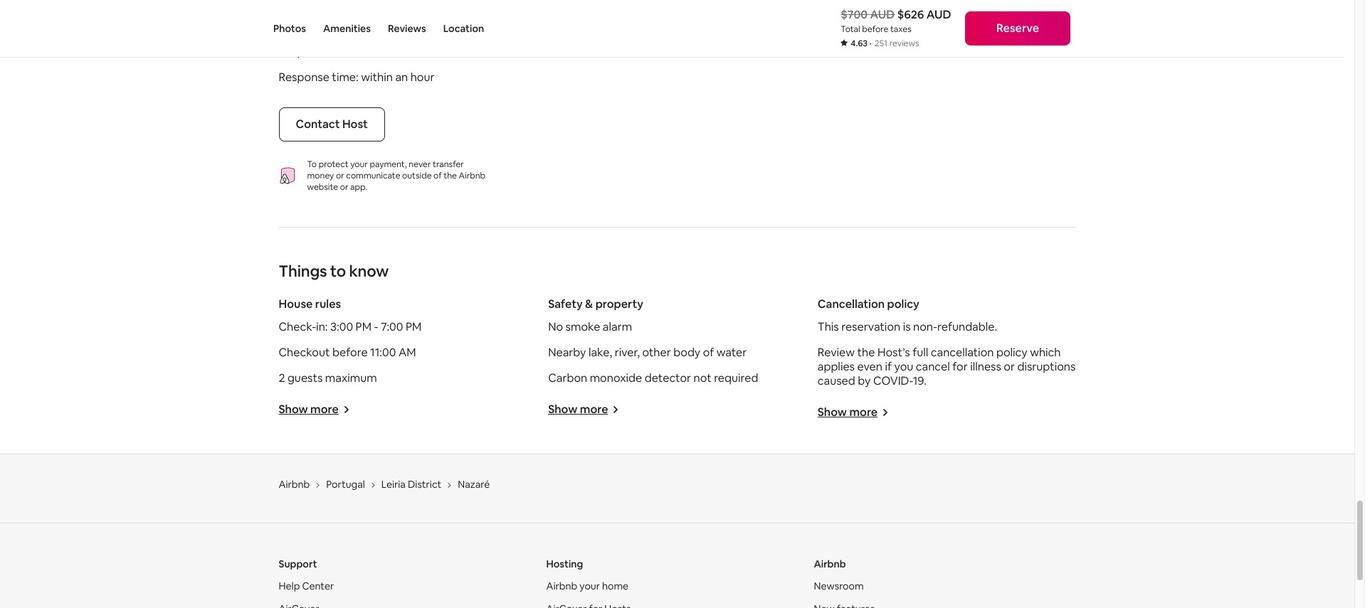 Task type: describe. For each thing, give the bounding box(es) containing it.
outside
[[402, 170, 432, 182]]

no smoke alarm
[[548, 320, 632, 335]]

district
[[408, 479, 442, 492]]

&
[[585, 297, 593, 312]]

cancellation
[[931, 346, 994, 361]]

to
[[330, 262, 346, 282]]

carbon
[[548, 371, 588, 386]]

$700 aud $626 aud total before taxes
[[841, 7, 952, 35]]

non-
[[914, 320, 938, 335]]

app.
[[350, 182, 367, 193]]

leiria district link
[[382, 479, 442, 492]]

2 horizontal spatial show
[[818, 405, 847, 420]]

or for review
[[1004, 360, 1015, 375]]

19.
[[913, 374, 927, 389]]

covid-
[[874, 374, 913, 389]]

registration
[[279, 19, 342, 34]]

help center
[[279, 581, 334, 593]]

am
[[399, 346, 416, 361]]

response time : within an hour
[[279, 70, 435, 85]]

house rules
[[279, 297, 341, 312]]

7:00
[[381, 320, 403, 335]]

response for response rate
[[279, 44, 330, 59]]

airbnb your home link
[[546, 581, 629, 593]]

smoke
[[566, 320, 600, 335]]

no
[[548, 320, 563, 335]]

the inside to protect your payment, never transfer money or communicate outside of the airbnb website or app.
[[444, 170, 457, 182]]

required
[[714, 371, 759, 386]]

number
[[345, 19, 386, 34]]

disruptions
[[1018, 360, 1076, 375]]

this reservation is non-refundable.
[[818, 320, 998, 335]]

leiria
[[382, 479, 406, 492]]

3:00
[[330, 320, 353, 335]]

reviews
[[890, 38, 920, 49]]

amenities button
[[323, 0, 371, 57]]

things to know
[[279, 262, 389, 282]]

amenities
[[323, 22, 371, 35]]

nazaré link
[[458, 479, 490, 492]]

is
[[903, 320, 911, 335]]

: for response rate
[[353, 44, 356, 59]]

2 pm from the left
[[406, 320, 422, 335]]

within
[[361, 70, 393, 85]]

river,
[[615, 346, 640, 361]]

to protect your payment, never transfer money or communicate outside of the airbnb website or app.
[[307, 159, 486, 193]]

policy inside "review the host's full cancellation policy which applies even if you cancel for illness or disruptions caused by covid-19."
[[997, 346, 1028, 361]]

body
[[674, 346, 701, 361]]

even
[[858, 360, 883, 375]]

to
[[307, 159, 317, 170]]

check-in: 3:00 pm - 7:00 pm
[[279, 320, 422, 335]]

$626 aud
[[898, 7, 952, 22]]

reserve
[[997, 21, 1040, 36]]

support
[[279, 559, 317, 571]]

airbnb your home
[[546, 581, 629, 593]]

cancellation
[[818, 297, 885, 312]]

airbnb left portugal 'link' on the bottom of the page
[[279, 479, 310, 492]]

guests
[[288, 371, 323, 386]]

show more for guests
[[279, 403, 339, 418]]

house
[[279, 297, 313, 312]]

2
[[279, 371, 285, 386]]

-
[[374, 320, 378, 335]]

reviews button
[[388, 0, 426, 57]]

for
[[953, 360, 968, 375]]

center
[[302, 581, 334, 593]]

safety & property
[[548, 297, 644, 312]]

portugal
[[326, 479, 365, 492]]

reviews
[[388, 22, 426, 35]]

in:
[[316, 320, 328, 335]]

your inside to protect your payment, never transfer money or communicate outside of the airbnb website or app.
[[350, 159, 368, 170]]

response rate : 100%
[[279, 44, 385, 59]]

show more for monoxide
[[548, 403, 608, 418]]

which
[[1030, 346, 1061, 361]]

things
[[279, 262, 327, 282]]

host
[[342, 117, 368, 132]]

portugal link
[[326, 479, 365, 492]]

transfer
[[433, 159, 464, 170]]

or right the money
[[336, 170, 344, 182]]

4.63 · 251 reviews
[[851, 38, 920, 49]]

carbon monoxide detector not required
[[548, 371, 759, 386]]

cancellation policy
[[818, 297, 920, 312]]

location
[[443, 22, 484, 35]]

0 vertical spatial policy
[[888, 297, 920, 312]]

·
[[870, 38, 872, 49]]

airbnb link
[[279, 479, 310, 492]]

2 horizontal spatial show more button
[[818, 405, 889, 420]]

2 horizontal spatial show more
[[818, 405, 878, 420]]

property
[[596, 297, 644, 312]]

never
[[409, 159, 431, 170]]

total
[[841, 23, 861, 35]]

applies
[[818, 360, 855, 375]]



Task type: locate. For each thing, give the bounding box(es) containing it.
1 horizontal spatial more
[[580, 403, 608, 418]]

pm right 7:00
[[406, 320, 422, 335]]

water
[[717, 346, 747, 361]]

1 response from the top
[[279, 44, 330, 59]]

0 vertical spatial your
[[350, 159, 368, 170]]

checkout
[[279, 346, 330, 361]]

1 horizontal spatial show more button
[[548, 403, 620, 418]]

more down 2 guests maximum
[[311, 403, 339, 418]]

the
[[444, 170, 457, 182], [858, 346, 875, 361]]

more for monoxide
[[580, 403, 608, 418]]

rate
[[332, 44, 353, 59]]

response down registration
[[279, 44, 330, 59]]

show more down carbon
[[548, 403, 608, 418]]

1 horizontal spatial your
[[580, 581, 600, 593]]

reservation
[[842, 320, 901, 335]]

:
[[386, 19, 388, 34], [353, 44, 356, 59], [356, 70, 359, 85]]

2 response from the top
[[279, 70, 330, 85]]

more down by
[[850, 405, 878, 420]]

protect
[[319, 159, 349, 170]]

0 horizontal spatial of
[[434, 170, 442, 182]]

airbnb up "newsroom" 'link'
[[814, 559, 846, 571]]

of right body
[[703, 346, 714, 361]]

2 guests maximum
[[279, 371, 377, 386]]

show more
[[279, 403, 339, 418], [548, 403, 608, 418], [818, 405, 878, 420]]

show down caused at bottom right
[[818, 405, 847, 420]]

0 horizontal spatial your
[[350, 159, 368, 170]]

your up the app. on the top of the page
[[350, 159, 368, 170]]

photos button
[[273, 0, 306, 57]]

time
[[332, 70, 356, 85]]

not
[[694, 371, 712, 386]]

your left home
[[580, 581, 600, 593]]

or right illness
[[1004, 360, 1015, 375]]

cancel
[[916, 360, 950, 375]]

show more down caused at bottom right
[[818, 405, 878, 420]]

1 horizontal spatial of
[[703, 346, 714, 361]]

: left '100%'
[[353, 44, 356, 59]]

review
[[818, 346, 855, 361]]

contact
[[296, 117, 340, 132]]

1 vertical spatial policy
[[997, 346, 1028, 361]]

airbnb
[[459, 170, 486, 182], [279, 479, 310, 492], [814, 559, 846, 571], [546, 581, 578, 593]]

airbnb right never
[[459, 170, 486, 182]]

help center link
[[279, 581, 334, 593]]

1 vertical spatial before
[[333, 346, 368, 361]]

show down 2
[[279, 403, 308, 418]]

this
[[818, 320, 839, 335]]

airbnb inside to protect your payment, never transfer money or communicate outside of the airbnb website or app.
[[459, 170, 486, 182]]

2 vertical spatial :
[[356, 70, 359, 85]]

the inside "review the host's full cancellation policy which applies even if you cancel for illness or disruptions caused by covid-19."
[[858, 346, 875, 361]]

alarm
[[603, 320, 632, 335]]

show more down guests
[[279, 403, 339, 418]]

: for registration number
[[386, 19, 388, 34]]

0 vertical spatial before
[[862, 23, 889, 35]]

full
[[913, 346, 929, 361]]

pm left -
[[356, 320, 372, 335]]

before down check-in: 3:00 pm - 7:00 pm
[[333, 346, 368, 361]]

show more button for guests
[[279, 403, 350, 418]]

show more button for monoxide
[[548, 403, 620, 418]]

safety
[[548, 297, 583, 312]]

newsroom link
[[814, 581, 864, 593]]

1 horizontal spatial before
[[862, 23, 889, 35]]

1 horizontal spatial show more
[[548, 403, 608, 418]]

1 vertical spatial the
[[858, 346, 875, 361]]

of right 'outside'
[[434, 170, 442, 182]]

$700 aud
[[841, 7, 895, 22]]

nearby lake, river, other body of water
[[548, 346, 747, 361]]

0 vertical spatial :
[[386, 19, 388, 34]]

1 vertical spatial of
[[703, 346, 714, 361]]

or inside "review the host's full cancellation policy which applies even if you cancel for illness or disruptions caused by covid-19."
[[1004, 360, 1015, 375]]

if
[[885, 360, 892, 375]]

: for response time
[[356, 70, 359, 85]]

the right never
[[444, 170, 457, 182]]

0 horizontal spatial before
[[333, 346, 368, 361]]

0 horizontal spatial policy
[[888, 297, 920, 312]]

lake,
[[589, 346, 612, 361]]

leiria district
[[382, 479, 442, 492]]

know
[[349, 262, 389, 282]]

detector
[[645, 371, 691, 386]]

0 horizontal spatial show more
[[279, 403, 339, 418]]

of inside to protect your payment, never transfer money or communicate outside of the airbnb website or app.
[[434, 170, 442, 182]]

registration number : exempt
[[279, 19, 431, 34]]

show more button down guests
[[279, 403, 350, 418]]

you
[[895, 360, 914, 375]]

illness
[[971, 360, 1002, 375]]

checkout before 11:00 am
[[279, 346, 416, 361]]

response for response time
[[279, 70, 330, 85]]

airbnb down hosting at the left bottom of the page
[[546, 581, 578, 593]]

the down reservation
[[858, 346, 875, 361]]

1 horizontal spatial pm
[[406, 320, 422, 335]]

your
[[350, 159, 368, 170], [580, 581, 600, 593]]

show down carbon
[[548, 403, 578, 418]]

response down response rate : 100%
[[279, 70, 330, 85]]

before up ·
[[862, 23, 889, 35]]

show more button down by
[[818, 405, 889, 420]]

policy up is at the right of page
[[888, 297, 920, 312]]

policy left 'which'
[[997, 346, 1028, 361]]

0 vertical spatial of
[[434, 170, 442, 182]]

reserve button
[[966, 11, 1071, 46]]

or left the app. on the top of the page
[[340, 182, 348, 193]]

refundable.
[[938, 320, 998, 335]]

check-
[[279, 320, 316, 335]]

more for guests
[[311, 403, 339, 418]]

251
[[875, 38, 888, 49]]

pm
[[356, 320, 372, 335], [406, 320, 422, 335]]

0 horizontal spatial more
[[311, 403, 339, 418]]

money
[[307, 170, 334, 182]]

1 vertical spatial response
[[279, 70, 330, 85]]

hosting
[[546, 559, 583, 571]]

1 pm from the left
[[356, 320, 372, 335]]

11:00
[[370, 346, 396, 361]]

caused
[[818, 374, 856, 389]]

payment,
[[370, 159, 407, 170]]

show more button down carbon
[[548, 403, 620, 418]]

an
[[395, 70, 408, 85]]

0 vertical spatial response
[[279, 44, 330, 59]]

: left "within"
[[356, 70, 359, 85]]

of
[[434, 170, 442, 182], [703, 346, 714, 361]]

help
[[279, 581, 300, 593]]

1 horizontal spatial show
[[548, 403, 578, 418]]

contact host link
[[279, 108, 385, 142]]

show for 2
[[279, 403, 308, 418]]

monoxide
[[590, 371, 642, 386]]

or
[[336, 170, 344, 182], [340, 182, 348, 193], [1004, 360, 1015, 375]]

1 vertical spatial your
[[580, 581, 600, 593]]

more down monoxide
[[580, 403, 608, 418]]

location button
[[443, 0, 484, 57]]

show
[[279, 403, 308, 418], [548, 403, 578, 418], [818, 405, 847, 420]]

other
[[643, 346, 671, 361]]

2 horizontal spatial more
[[850, 405, 878, 420]]

home
[[602, 581, 629, 593]]

0 horizontal spatial show
[[279, 403, 308, 418]]

review the host's full cancellation policy which applies even if you cancel for illness or disruptions caused by covid-19.
[[818, 346, 1076, 389]]

: left "exempt"
[[386, 19, 388, 34]]

0 horizontal spatial show more button
[[279, 403, 350, 418]]

1 horizontal spatial the
[[858, 346, 875, 361]]

contact host
[[296, 117, 368, 132]]

0 horizontal spatial pm
[[356, 320, 372, 335]]

or for to
[[340, 182, 348, 193]]

show for carbon
[[548, 403, 578, 418]]

communicate
[[346, 170, 401, 182]]

1 horizontal spatial policy
[[997, 346, 1028, 361]]

0 vertical spatial the
[[444, 170, 457, 182]]

response
[[279, 44, 330, 59], [279, 70, 330, 85]]

4.63
[[851, 38, 868, 49]]

100%
[[358, 44, 385, 59]]

before inside $700 aud $626 aud total before taxes
[[862, 23, 889, 35]]

hour
[[411, 70, 435, 85]]

by
[[858, 374, 871, 389]]

host's
[[878, 346, 910, 361]]

maximum
[[325, 371, 377, 386]]

rules
[[315, 297, 341, 312]]

1 vertical spatial :
[[353, 44, 356, 59]]

0 horizontal spatial the
[[444, 170, 457, 182]]



Task type: vqa. For each thing, say whether or not it's contained in the screenshot.
4.9 corresponding to Communication
no



